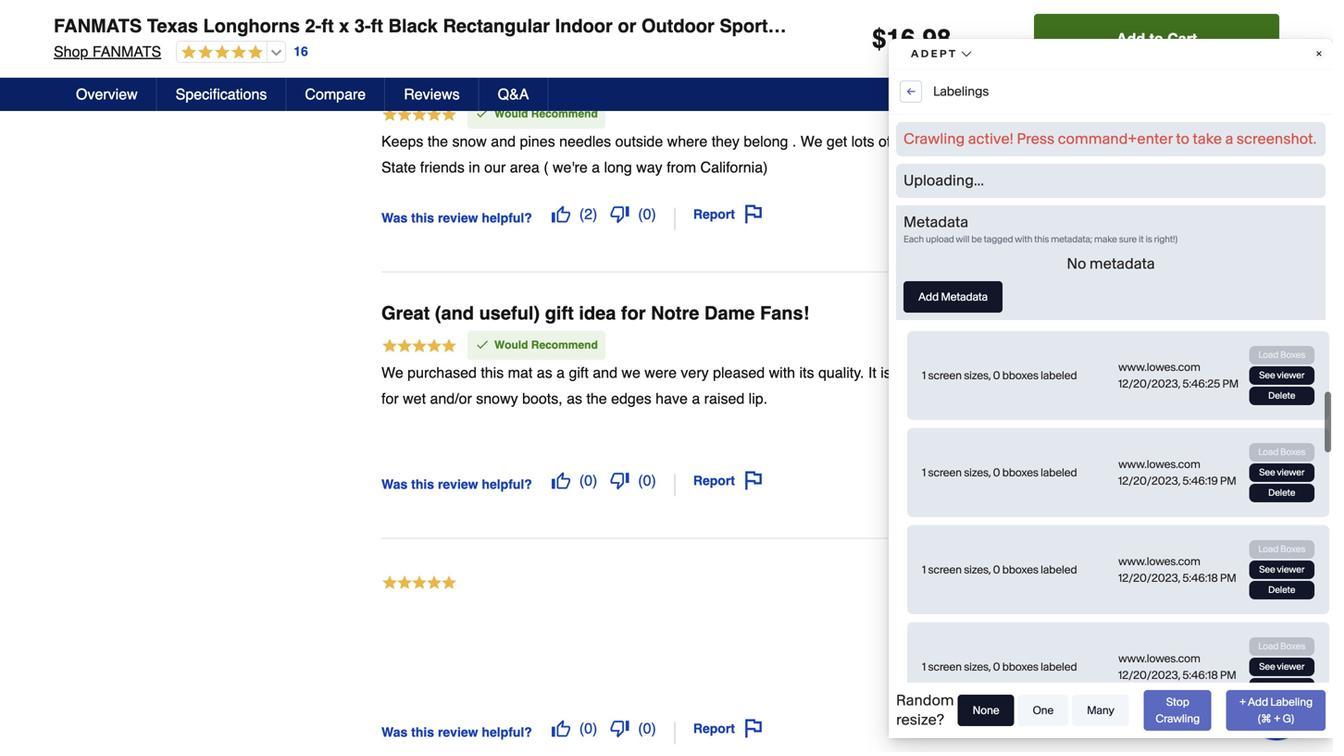 Task type: vqa. For each thing, say whether or not it's contained in the screenshot.
Pickup to the left
no



Task type: locate. For each thing, give the bounding box(es) containing it.
0 vertical spatial thumb up image
[[552, 205, 570, 224]]

our inside keeps the snow and pines needles outside where they belong . we get lots of gas from penn state friends in our area ( we're a long way from california)
[[484, 159, 506, 176]]

16 up compare
[[294, 44, 308, 59]]

as right boots,
[[567, 390, 582, 408]]

and up area
[[491, 133, 516, 150]]

1 vertical spatial report button
[[687, 465, 770, 497]]

e up d
[[1310, 450, 1325, 457]]

was for great for our purpose
[[382, 211, 408, 226]]

1 report from the top
[[693, 207, 735, 222]]

cart
[[1168, 30, 1198, 47]]

0 horizontal spatial notre
[[651, 303, 700, 324]]

0 vertical spatial was
[[382, 211, 408, 226]]

from down where
[[667, 159, 696, 176]]

98
[[923, 24, 952, 54]]

2 vertical spatial report button
[[687, 713, 770, 745]]

fanmats
[[54, 15, 142, 37], [92, 43, 161, 60]]

1 5 stars image from the top
[[382, 106, 457, 126]]

sports inside notre dame fighting irish 2-ft x 3-ft black rectangular indoor or outdoor decorative sports door mat
[[1105, 431, 1138, 444]]

e up b on the right of the page
[[1310, 457, 1325, 465]]

boots,
[[522, 390, 563, 408]]

state
[[382, 159, 416, 176]]

1 vertical spatial report
[[693, 474, 735, 488]]

pines
[[520, 133, 555, 150]]

1 vertical spatial 5 stars image
[[382, 338, 457, 358]]

mat up boots,
[[508, 365, 533, 382]]

2 thumb down image from the top
[[611, 720, 629, 738]]

1 horizontal spatial dame
[[1109, 394, 1138, 407]]

0 horizontal spatial .
[[793, 133, 797, 150]]

1 recommend from the top
[[531, 107, 598, 120]]

2 verified purchaser from the top
[[1075, 611, 1166, 624]]

overview button
[[57, 78, 157, 111]]

report
[[693, 207, 735, 222], [693, 474, 735, 488], [693, 722, 735, 737]]

0 vertical spatial verified
[[1075, 362, 1112, 375]]

1 vertical spatial gift
[[569, 365, 589, 382]]

0 horizontal spatial as
[[537, 365, 553, 382]]

2 vertical spatial was
[[382, 726, 408, 740]]

the left edges
[[587, 390, 607, 408]]

1 vertical spatial .
[[793, 133, 797, 150]]

dame left fans!
[[705, 303, 755, 324]]

thumb down image for ( 0 )
[[611, 720, 629, 738]]

thumb up image left thumb down icon
[[552, 472, 570, 490]]

a left long
[[592, 159, 600, 176]]

1 vertical spatial verified
[[1075, 611, 1112, 624]]

of
[[879, 133, 891, 150]]

( 0 ) for thumb up icon for gift
[[638, 472, 656, 489]]

door inside notre dame fighting irish 2-ft x 3-ft black rectangular indoor or outdoor decorative sports door mat
[[1141, 431, 1165, 444]]

2 vertical spatial report
[[693, 722, 735, 737]]

verified down the january 14, 2013
[[1075, 362, 1112, 375]]

2 vertical spatial helpful?
[[482, 726, 532, 740]]

recommend down great (and useful) gift idea for notre dame fans!
[[531, 339, 598, 352]]

dame left fighting
[[1109, 394, 1138, 407]]

fanmats up overview
[[92, 43, 161, 60]]

1 vertical spatial thumb up image
[[552, 472, 570, 490]]

was this review helpful? for for
[[382, 211, 532, 226]]

0 vertical spatial we
[[801, 133, 823, 150]]

rectangular inside notre dame fighting irish 2-ft x 3-ft black rectangular indoor or outdoor decorative sports door mat
[[1079, 412, 1139, 425]]

purchaser
[[1115, 362, 1166, 375], [1115, 611, 1166, 624]]

purchaser up gators
[[1115, 611, 1166, 624]]

rectangular up decorative
[[1079, 412, 1139, 425]]

a right 'have'
[[692, 390, 700, 408]]

1 horizontal spatial mat
[[953, 365, 977, 382]]

0 vertical spatial would recommend
[[495, 107, 598, 120]]

3- right irish
[[1236, 394, 1246, 407]]

1 was this review helpful? from the top
[[382, 211, 532, 226]]

for down fanmats texas longhorns 2-ft x 3-ft black rectangular indoor or outdoor sports door mat
[[435, 71, 460, 93]]

specifications button
[[157, 78, 287, 111]]

1 vertical spatial purchaser
[[1115, 611, 1166, 624]]

notre up were
[[651, 303, 700, 324]]

(
[[544, 159, 549, 176], [579, 206, 584, 223], [638, 206, 643, 223], [579, 472, 584, 489], [638, 472, 643, 489], [579, 720, 584, 738], [638, 720, 643, 738]]

0 horizontal spatial the
[[428, 133, 448, 150]]

1 thumb down image from the top
[[611, 205, 629, 224]]

2 horizontal spatial for
[[621, 303, 646, 324]]

verified purchaser icon image for florida
[[1057, 610, 1071, 625]]

0 vertical spatial gift
[[545, 303, 574, 324]]

( 0 )
[[638, 206, 656, 223], [579, 472, 598, 489], [638, 472, 656, 489], [579, 720, 598, 738], [638, 720, 656, 738]]

0 vertical spatial january
[[1049, 324, 1089, 337]]

x right trojans on the top of page
[[1163, 127, 1169, 140]]

idea
[[579, 303, 616, 324]]

black right gators
[[1199, 642, 1226, 655]]

2 verified from the top
[[1075, 611, 1112, 624]]

2 would from the top
[[495, 339, 528, 352]]

checkmark image
[[475, 338, 490, 352]]

0 vertical spatial verified purchaser icon image
[[1057, 362, 1071, 376]]

edges
[[611, 390, 652, 408]]

would recommend up pines
[[495, 107, 598, 120]]

great (and useful) gift idea for notre dame fans!
[[382, 303, 810, 324]]

would for our
[[495, 107, 528, 120]]

outdoor inside usc trojans 2-ft x 3-ft black rectangular indoor or outdoor sports door mat
[[1160, 146, 1200, 159]]

2
[[584, 206, 593, 223]]

january left 23, at the right of the page
[[1049, 572, 1089, 585]]

0 vertical spatial thumb down image
[[611, 205, 629, 224]]

0 horizontal spatial from
[[667, 159, 696, 176]]

purchaser up fighting
[[1115, 362, 1166, 375]]

2 thumb up image from the top
[[552, 472, 570, 490]]

1 vertical spatial recommend
[[531, 339, 598, 352]]

rectangular down 'usc'
[[1049, 146, 1109, 159]]

mat down florida
[[1076, 679, 1095, 692]]

verified up florida
[[1075, 611, 1112, 624]]

1 vertical spatial helpful?
[[482, 477, 532, 492]]

f
[[1310, 442, 1325, 450]]

great
[[382, 71, 430, 93], [382, 303, 430, 324]]

verified
[[1075, 362, 1112, 375], [1075, 611, 1112, 624]]

mat
[[832, 15, 864, 37], [1076, 164, 1095, 177], [1168, 431, 1186, 444], [1076, 679, 1095, 692]]

lip.
[[749, 390, 768, 408]]

would recommend
[[495, 107, 598, 120], [495, 339, 598, 352]]

the inside keeps the snow and pines needles outside where they belong . we get lots of gas from penn state friends in our area ( we're a long way from california)
[[428, 133, 448, 150]]

2 vertical spatial for
[[382, 390, 399, 408]]

helpful?
[[482, 211, 532, 226], [482, 477, 532, 492], [482, 726, 532, 740]]

as up boots,
[[537, 365, 553, 382]]

x right gators
[[1171, 642, 1176, 655]]

mat inside florida gators 2-ft x 3-ft black rectangular indoor or outdoor sports door mat
[[1076, 679, 1095, 692]]

1 horizontal spatial .
[[916, 24, 923, 54]]

1 flag image from the top
[[745, 472, 763, 490]]

2- right irish
[[1208, 394, 1218, 407]]

black inside florida gators 2-ft x 3-ft black rectangular indoor or outdoor sports door mat
[[1199, 642, 1226, 655]]

0 vertical spatial great
[[382, 71, 430, 93]]

2 recommend from the top
[[531, 339, 598, 352]]

0 horizontal spatial dame
[[705, 303, 755, 324]]

0 for flag icon for florida gators 2-ft x 3-ft black rectangular indoor or outdoor sports door mat
[[643, 720, 652, 738]]

1 e from the top
[[1310, 450, 1325, 457]]

1 helpful? from the top
[[482, 211, 532, 226]]

1 horizontal spatial notre
[[1078, 394, 1105, 407]]

gift left idea
[[545, 303, 574, 324]]

its
[[800, 365, 814, 382]]

1 horizontal spatial we
[[801, 133, 823, 150]]

2-
[[305, 15, 322, 37], [1144, 127, 1154, 140], [1208, 394, 1218, 407], [1152, 642, 1162, 655]]

thumb up image
[[552, 720, 570, 738]]

1 review from the top
[[438, 211, 478, 226]]

0
[[643, 206, 652, 223], [584, 472, 593, 489], [643, 472, 652, 489], [584, 720, 593, 738], [643, 720, 652, 738]]

1 verified purchaser from the top
[[1075, 362, 1166, 375]]

and inside we purchased this mat as a gift and we were very pleased with its quality. it is a sturdy mat great for wet and/or snowy boots, as the edges have a raised lip.
[[593, 365, 618, 382]]

2 january from the top
[[1049, 572, 1089, 585]]

1 would recommend from the top
[[495, 107, 598, 120]]

we purchased this mat as a gift and we were very pleased with its quality. it is a sturdy mat great for wet and/or snowy boots, as the edges have a raised lip.
[[382, 365, 1015, 408]]

arrow up image
[[1246, 131, 1260, 145]]

. right $
[[916, 24, 923, 54]]

january 23, 2023
[[1049, 572, 1135, 585]]

1 purchaser from the top
[[1115, 362, 1166, 375]]

indoor down fighting
[[1142, 412, 1174, 425]]

we
[[801, 133, 823, 150], [382, 365, 404, 382]]

2 flag image from the top
[[745, 720, 763, 738]]

irish
[[1184, 394, 1205, 407]]

or inside florida gators 2-ft x 3-ft black rectangular indoor or outdoor sports door mat
[[1147, 661, 1157, 674]]

dame inside notre dame fighting irish 2-ft x 3-ft black rectangular indoor or outdoor decorative sports door mat
[[1109, 394, 1138, 407]]

verified purchaser down the '2013'
[[1075, 362, 1166, 375]]

recommend for gift
[[531, 339, 598, 352]]

( 2 )
[[579, 206, 598, 223]]

0 vertical spatial 5 stars image
[[382, 106, 457, 126]]

0 vertical spatial verified purchaser
[[1075, 362, 1166, 375]]

from right 'gas'
[[923, 133, 953, 150]]

recommend
[[531, 107, 598, 120], [531, 339, 598, 352]]

thumb down image
[[611, 472, 629, 490]]

flag image
[[745, 472, 763, 490], [745, 720, 763, 738]]

texas
[[147, 15, 198, 37]]

was this review helpful?
[[382, 211, 532, 226], [382, 477, 532, 492], [382, 726, 532, 740]]

1 vertical spatial review
[[438, 477, 478, 492]]

helpful? down snowy
[[482, 477, 532, 492]]

0 vertical spatial was this review helpful?
[[382, 211, 532, 226]]

outside
[[615, 133, 663, 150]]

for inside we purchased this mat as a gift and we were very pleased with its quality. it is a sturdy mat great for wet and/or snowy boots, as the edges have a raised lip.
[[382, 390, 399, 408]]

report for great (and useful) gift idea for notre dame fans!
[[693, 474, 735, 488]]

long
[[604, 159, 632, 176]]

1 verified from the top
[[1075, 362, 1112, 375]]

1 january from the top
[[1049, 324, 1089, 337]]

thumb up image left 2
[[552, 205, 570, 224]]

our
[[465, 71, 495, 93], [484, 159, 506, 176]]

mat left great
[[953, 365, 977, 382]]

0 vertical spatial flag image
[[745, 472, 763, 490]]

indoor down trojans on the top of page
[[1112, 146, 1144, 159]]

black left arrow up icon at the top right of the page
[[1191, 127, 1218, 140]]

0 vertical spatial review
[[438, 211, 478, 226]]

1 vertical spatial flag image
[[745, 720, 763, 738]]

2- right trojans on the top of page
[[1144, 127, 1154, 140]]

0 vertical spatial notre
[[651, 303, 700, 324]]

fans!
[[760, 303, 810, 324]]

0 vertical spatial dame
[[705, 303, 755, 324]]

thumb up image
[[552, 205, 570, 224], [552, 472, 570, 490]]

1 verified purchaser icon image from the top
[[1057, 362, 1071, 376]]

0 vertical spatial report
[[693, 207, 735, 222]]

helpful? down area
[[482, 211, 532, 226]]

gift left we
[[569, 365, 589, 382]]

1 horizontal spatial and
[[593, 365, 618, 382]]

x
[[339, 15, 349, 37], [1163, 127, 1169, 140], [1227, 394, 1233, 407], [1171, 642, 1176, 655]]

review for for
[[438, 211, 478, 226]]

( 0 ) for thumb up image
[[638, 720, 656, 738]]

rectangular up great for our purpose
[[443, 15, 550, 37]]

1 horizontal spatial as
[[567, 390, 582, 408]]

recommend up needles at top
[[531, 107, 598, 120]]

0 horizontal spatial we
[[382, 365, 404, 382]]

gators
[[1115, 642, 1149, 655]]

rectangular inside usc trojans 2-ft x 3-ft black rectangular indoor or outdoor sports door mat
[[1049, 146, 1109, 159]]

mat down fighting
[[1168, 431, 1186, 444]]

flag image for florida gators 2-ft x 3-ft black rectangular indoor or outdoor sports door mat
[[745, 720, 763, 738]]

0 horizontal spatial and
[[491, 133, 516, 150]]

a up k
[[1310, 479, 1325, 486]]

verified purchaser icon image down the january 14, 2013
[[1057, 362, 1071, 376]]

0 vertical spatial the
[[428, 133, 448, 150]]

x inside notre dame fighting irish 2-ft x 3-ft black rectangular indoor or outdoor decorative sports door mat
[[1227, 394, 1233, 407]]

verified purchaser up gators
[[1075, 611, 1166, 624]]

2 vertical spatial 5 stars image
[[382, 575, 457, 594]]

verified purchaser icon image
[[1057, 362, 1071, 376], [1057, 610, 1071, 625]]

2 vertical spatial was this review helpful?
[[382, 726, 532, 740]]

a
[[592, 159, 600, 176], [557, 365, 565, 382], [896, 365, 904, 382], [692, 390, 700, 408], [1310, 479, 1325, 486]]

add
[[1117, 30, 1146, 47]]

1 vertical spatial would
[[495, 339, 528, 352]]

2- right gators
[[1152, 642, 1162, 655]]

5 stars image
[[382, 106, 457, 126], [382, 338, 457, 358], [382, 575, 457, 594]]

our right in
[[484, 159, 506, 176]]

1 vertical spatial great
[[382, 303, 430, 324]]

1 would from the top
[[495, 107, 528, 120]]

1 vertical spatial verified purchaser
[[1075, 611, 1166, 624]]

.
[[916, 24, 923, 54], [793, 133, 797, 150]]

outdoor
[[642, 15, 715, 37], [1160, 146, 1200, 159], [1190, 412, 1230, 425], [1160, 661, 1200, 674]]

thumb down image for ( 2 )
[[611, 205, 629, 224]]

( inside keeps the snow and pines needles outside where they belong . we get lots of gas from penn state friends in our area ( we're a long way from california)
[[544, 159, 549, 176]]

3- right gators
[[1180, 642, 1189, 655]]

indoor inside florida gators 2-ft x 3-ft black rectangular indoor or outdoor sports door mat
[[1112, 661, 1144, 674]]

1 vertical spatial thumb down image
[[611, 720, 629, 738]]

2 verified purchaser icon image from the top
[[1057, 610, 1071, 625]]

needles
[[559, 133, 611, 150]]

indoor down gators
[[1112, 661, 1144, 674]]

1 was from the top
[[382, 211, 408, 226]]

great
[[981, 365, 1015, 382]]

mat down 'usc'
[[1076, 164, 1095, 177]]

verified purchaser icon image down january 23, 2023
[[1057, 610, 1071, 625]]

0 vertical spatial for
[[435, 71, 460, 93]]

they
[[712, 133, 740, 150]]

would down q&a on the top left of page
[[495, 107, 528, 120]]

1 horizontal spatial the
[[587, 390, 607, 408]]

b
[[1310, 472, 1325, 479]]

great left '(and'
[[382, 303, 430, 324]]

the up friends
[[428, 133, 448, 150]]

2 report from the top
[[693, 474, 735, 488]]

3 report button from the top
[[687, 713, 770, 745]]

1 vertical spatial and
[[593, 365, 618, 382]]

helpful? left thumb up image
[[482, 726, 532, 740]]

2 was from the top
[[382, 477, 408, 492]]

for left wet
[[382, 390, 399, 408]]

1 vertical spatial we
[[382, 365, 404, 382]]

2 report button from the top
[[687, 465, 770, 497]]

rectangular inside florida gators 2-ft x 3-ft black rectangular indoor or outdoor sports door mat
[[1049, 661, 1109, 674]]

verified purchaser for dame
[[1075, 362, 1166, 375]]

notre inside notre dame fighting irish 2-ft x 3-ft black rectangular indoor or outdoor decorative sports door mat
[[1078, 394, 1105, 407]]

e
[[1310, 450, 1325, 457], [1310, 457, 1325, 465]]

fanmats up 'shop fanmats'
[[54, 15, 142, 37]]

january for january 14, 2013
[[1049, 324, 1089, 337]]

report button
[[687, 199, 770, 230], [687, 465, 770, 497], [687, 713, 770, 745]]

verified purchaser
[[1075, 362, 1166, 375], [1075, 611, 1166, 624]]

0 vertical spatial purchaser
[[1115, 362, 1166, 375]]

black
[[389, 15, 438, 37], [1191, 127, 1218, 140], [1049, 412, 1076, 425], [1199, 642, 1226, 655]]

3- inside florida gators 2-ft x 3-ft black rectangular indoor or outdoor sports door mat
[[1180, 642, 1189, 655]]

0 horizontal spatial for
[[382, 390, 399, 408]]

2 helpful? from the top
[[482, 477, 532, 492]]

door inside usc trojans 2-ft x 3-ft black rectangular indoor or outdoor sports door mat
[[1049, 164, 1073, 177]]

16
[[887, 24, 916, 54], [294, 44, 308, 59]]

1 horizontal spatial from
[[923, 133, 953, 150]]

3- inside notre dame fighting irish 2-ft x 3-ft black rectangular indoor or outdoor decorative sports door mat
[[1236, 394, 1246, 407]]

for
[[435, 71, 460, 93], [621, 303, 646, 324], [382, 390, 399, 408]]

2 was this review helpful? from the top
[[382, 477, 532, 492]]

and left we
[[593, 365, 618, 382]]

1 vertical spatial from
[[667, 159, 696, 176]]

january for january 23, 2023
[[1049, 572, 1089, 585]]

thumb up image for gift
[[552, 472, 570, 490]]

january left the 14,
[[1049, 324, 1089, 337]]

1 horizontal spatial for
[[435, 71, 460, 93]]

thumb down image right thumb up image
[[611, 720, 629, 738]]

compare button
[[287, 78, 385, 111]]

2 would recommend from the top
[[495, 339, 598, 352]]

3- inside usc trojans 2-ft x 3-ft black rectangular indoor or outdoor sports door mat
[[1172, 127, 1182, 140]]

was this review helpful? for (and
[[382, 477, 532, 492]]

1 great from the top
[[382, 71, 430, 93]]

as
[[537, 365, 553, 382], [567, 390, 582, 408]]

we left the get
[[801, 133, 823, 150]]

0 vertical spatial helpful?
[[482, 211, 532, 226]]

report for great for our purpose
[[693, 207, 735, 222]]

great up keeps
[[382, 71, 430, 93]]

1 vertical spatial verified purchaser icon image
[[1057, 610, 1071, 625]]

1 vertical spatial was
[[382, 477, 408, 492]]

black up decorative
[[1049, 412, 1076, 425]]

3- right trojans on the top of page
[[1172, 127, 1182, 140]]

in
[[469, 159, 480, 176]]

2 purchaser from the top
[[1115, 611, 1166, 624]]

notre up decorative
[[1078, 394, 1105, 407]]

1 vertical spatial would recommend
[[495, 339, 598, 352]]

for right idea
[[621, 303, 646, 324]]

our up checkmark icon on the left of page
[[465, 71, 495, 93]]

sports inside usc trojans 2-ft x 3-ft black rectangular indoor or outdoor sports door mat
[[1203, 146, 1235, 159]]

3 report from the top
[[693, 722, 735, 737]]

1 vertical spatial january
[[1049, 572, 1089, 585]]

we inside keeps the snow and pines needles outside where they belong . we get lots of gas from penn state friends in our area ( we're a long way from california)
[[801, 133, 823, 150]]

16 left 98
[[887, 24, 916, 54]]

outdoor inside notre dame fighting irish 2-ft x 3-ft black rectangular indoor or outdoor decorative sports door mat
[[1190, 412, 1230, 425]]

2 great from the top
[[382, 303, 430, 324]]

verified purchaser icon image for notre
[[1057, 362, 1071, 376]]

thumb down image
[[611, 205, 629, 224], [611, 720, 629, 738]]

would recommend for gift
[[495, 339, 598, 352]]

2 review from the top
[[438, 477, 478, 492]]

fanmats texas longhorns 2-ft x 3-ft black rectangular indoor or outdoor sports door mat
[[54, 15, 864, 37]]

we up wet
[[382, 365, 404, 382]]

5 stars image for (and
[[382, 338, 457, 358]]

x right irish
[[1227, 394, 1233, 407]]

. right belong
[[793, 133, 797, 150]]

1 report button from the top
[[687, 199, 770, 230]]

0 vertical spatial .
[[916, 24, 923, 54]]

0 horizontal spatial mat
[[508, 365, 533, 382]]

great for great (and useful) gift idea for notre dame fans!
[[382, 303, 430, 324]]

1 vertical spatial the
[[587, 390, 607, 408]]

sturdy
[[908, 365, 948, 382]]

( 0 ) for thumb up icon related to purpose
[[638, 206, 656, 223]]

wet
[[403, 390, 426, 408]]

indoor
[[555, 15, 613, 37], [1112, 146, 1144, 159], [1142, 412, 1174, 425], [1112, 661, 1144, 674]]

0 vertical spatial and
[[491, 133, 516, 150]]

the
[[428, 133, 448, 150], [587, 390, 607, 408]]

0 vertical spatial report button
[[687, 199, 770, 230]]

2- inside notre dame fighting irish 2-ft x 3-ft black rectangular indoor or outdoor decorative sports door mat
[[1208, 394, 1218, 407]]

useful)
[[479, 303, 540, 324]]

0 for flag image
[[643, 206, 652, 223]]

2 5 stars image from the top
[[382, 338, 457, 358]]

1 vertical spatial our
[[484, 159, 506, 176]]

helpful? for useful)
[[482, 477, 532, 492]]

rectangular down florida
[[1049, 661, 1109, 674]]

we
[[622, 365, 641, 382]]

0 vertical spatial recommend
[[531, 107, 598, 120]]

review for (and
[[438, 477, 478, 492]]

would
[[495, 107, 528, 120], [495, 339, 528, 352]]

would right checkmark image
[[495, 339, 528, 352]]

1 thumb up image from the top
[[552, 205, 570, 224]]

1 vertical spatial dame
[[1109, 394, 1138, 407]]

the inside we purchased this mat as a gift and we were very pleased with its quality. it is a sturdy mat great for wet and/or snowy boots, as the edges have a raised lip.
[[587, 390, 607, 408]]

would recommend down the useful)
[[495, 339, 598, 352]]

3-
[[355, 15, 371, 37], [1172, 127, 1182, 140], [1236, 394, 1246, 407], [1180, 642, 1189, 655]]

1 vertical spatial was this review helpful?
[[382, 477, 532, 492]]

recommend for purpose
[[531, 107, 598, 120]]

2 vertical spatial review
[[438, 726, 478, 740]]

would recommend for purpose
[[495, 107, 598, 120]]

0 vertical spatial would
[[495, 107, 528, 120]]

thumb down image right 2
[[611, 205, 629, 224]]

1 vertical spatial notre
[[1078, 394, 1105, 407]]



Task type: describe. For each thing, give the bounding box(es) containing it.
shop
[[54, 43, 88, 60]]

x inside usc trojans 2-ft x 3-ft black rectangular indoor or outdoor sports door mat
[[1163, 127, 1169, 140]]

3 was from the top
[[382, 726, 408, 740]]

d
[[1310, 465, 1325, 472]]

0 vertical spatial as
[[537, 365, 553, 382]]

2- inside florida gators 2-ft x 3-ft black rectangular indoor or outdoor sports door mat
[[1152, 642, 1162, 655]]

1 vertical spatial fanmats
[[92, 43, 161, 60]]

2023
[[1110, 572, 1135, 585]]

to
[[1150, 30, 1164, 47]]

or inside notre dame fighting irish 2-ft x 3-ft black rectangular indoor or outdoor decorative sports door mat
[[1177, 412, 1187, 425]]

3- up compare
[[355, 15, 371, 37]]

is
[[881, 365, 892, 382]]

2 e from the top
[[1310, 457, 1325, 465]]

flag image
[[745, 205, 763, 224]]

keeps
[[382, 133, 424, 150]]

area
[[510, 159, 540, 176]]

indoor inside notre dame fighting irish 2-ft x 3-ft black rectangular indoor or outdoor decorative sports door mat
[[1142, 412, 1174, 425]]

black inside usc trojans 2-ft x 3-ft black rectangular indoor or outdoor sports door mat
[[1191, 127, 1218, 140]]

black up the reviews at the top left of page
[[389, 15, 438, 37]]

belong
[[744, 133, 788, 150]]

specifications
[[176, 86, 267, 103]]

(and
[[435, 303, 474, 324]]

add to cart button
[[1035, 14, 1280, 64]]

2- right longhorns
[[305, 15, 322, 37]]

and inside keeps the snow and pines needles outside where they belong . we get lots of gas from penn state friends in our area ( we're a long way from california)
[[491, 133, 516, 150]]

add to cart
[[1117, 30, 1198, 47]]

florida
[[1078, 642, 1112, 655]]

would for useful)
[[495, 339, 528, 352]]

0 horizontal spatial 16
[[294, 44, 308, 59]]

thumb up image for purpose
[[552, 205, 570, 224]]

0 for flag icon related to notre dame fighting irish 2-ft x 3-ft black rectangular indoor or outdoor decorative sports door mat
[[643, 472, 652, 489]]

great for great for our purpose
[[382, 71, 430, 93]]

this for flag icon for florida gators 2-ft x 3-ft black rectangular indoor or outdoor sports door mat
[[411, 726, 434, 740]]

report button for great for our purpose
[[687, 199, 770, 230]]

trojans
[[1105, 127, 1141, 140]]

purpose
[[500, 71, 573, 93]]

14,
[[1092, 324, 1107, 337]]

with
[[769, 365, 796, 382]]

shop fanmats
[[54, 43, 161, 60]]

or inside usc trojans 2-ft x 3-ft black rectangular indoor or outdoor sports door mat
[[1147, 146, 1157, 159]]

we inside we purchased this mat as a gift and we were very pleased with its quality. it is a sturdy mat great for wet and/or snowy boots, as the edges have a raised lip.
[[382, 365, 404, 382]]

and/or
[[430, 390, 472, 408]]

usc trojans 2-ft x 3-ft black rectangular indoor or outdoor sports door mat link
[[1049, 127, 1235, 177]]

florida gators 2-ft x 3-ft black rectangular indoor or outdoor sports door mat
[[1049, 642, 1235, 692]]

compare
[[305, 86, 366, 103]]

usc
[[1078, 127, 1102, 140]]

pleased
[[713, 365, 765, 382]]

indoor inside usc trojans 2-ft x 3-ft black rectangular indoor or outdoor sports door mat
[[1112, 146, 1144, 159]]

we're
[[553, 159, 588, 176]]

2 mat from the left
[[953, 365, 977, 382]]

snowy
[[476, 390, 518, 408]]

3 review from the top
[[438, 726, 478, 740]]

$ 16 . 98
[[872, 24, 952, 54]]

it
[[869, 365, 877, 382]]

purchaser for gators
[[1115, 611, 1166, 624]]

23,
[[1092, 572, 1107, 585]]

florida gators 2-ft x 3-ft black rectangular indoor or outdoor sports door mat link
[[1049, 642, 1235, 692]]

verified for florida
[[1075, 611, 1112, 624]]

5 stars image for for
[[382, 106, 457, 126]]

indoor up purpose
[[555, 15, 613, 37]]

snow
[[452, 133, 487, 150]]

1 vertical spatial as
[[567, 390, 582, 408]]

a inside f e e d b a c k button
[[1310, 479, 1325, 486]]

way
[[636, 159, 663, 176]]

door inside florida gators 2-ft x 3-ft black rectangular indoor or outdoor sports door mat
[[1049, 679, 1073, 692]]

3 5 stars image from the top
[[382, 575, 457, 594]]

longhorns
[[203, 15, 300, 37]]

reviews
[[404, 86, 460, 103]]

x up compare
[[339, 15, 349, 37]]

penn
[[957, 133, 992, 150]]

3 was this review helpful? from the top
[[382, 726, 532, 740]]

verified purchaser for gators
[[1075, 611, 1166, 624]]

january 14, 2013
[[1049, 324, 1135, 337]]

california)
[[701, 159, 768, 176]]

a right is
[[896, 365, 904, 382]]

were
[[645, 365, 677, 382]]

was for great (and useful) gift idea for notre dame fans!
[[382, 477, 408, 492]]

2- inside usc trojans 2-ft x 3-ft black rectangular indoor or outdoor sports door mat
[[1144, 127, 1154, 140]]

fighting
[[1141, 394, 1181, 407]]

. inside keeps the snow and pines needles outside where they belong . we get lots of gas from penn state friends in our area ( we're a long way from california)
[[793, 133, 797, 150]]

very
[[681, 365, 709, 382]]

verified for notre
[[1075, 362, 1112, 375]]

have
[[656, 390, 688, 408]]

gift inside we purchased this mat as a gift and we were very pleased with its quality. it is a sturdy mat great for wet and/or snowy boots, as the edges have a raised lip.
[[569, 365, 589, 382]]

1 horizontal spatial 16
[[887, 24, 916, 54]]

overview
[[76, 86, 138, 103]]

from
[[1049, 127, 1078, 140]]

sports inside florida gators 2-ft x 3-ft black rectangular indoor or outdoor sports door mat
[[1203, 661, 1235, 674]]

1 mat from the left
[[508, 365, 533, 382]]

$
[[872, 24, 887, 54]]

3 helpful? from the top
[[482, 726, 532, 740]]

notre dame fighting irish 2-ft x 3-ft black rectangular indoor or outdoor decorative sports door mat
[[1049, 394, 1252, 444]]

flag image for notre dame fighting irish 2-ft x 3-ft black rectangular indoor or outdoor decorative sports door mat
[[745, 472, 763, 490]]

a inside keeps the snow and pines needles outside where they belong . we get lots of gas from penn state friends in our area ( we're a long way from california)
[[592, 159, 600, 176]]

notre dame fighting irish 2-ft x 3-ft black rectangular indoor or outdoor decorative sports door mat link
[[1049, 394, 1252, 444]]

purchased
[[408, 365, 477, 382]]

0 vertical spatial our
[[465, 71, 495, 93]]

0 vertical spatial from
[[923, 133, 953, 150]]

keeps the snow and pines needles outside where they belong . we get lots of gas from penn state friends in our area ( we're a long way from california)
[[382, 133, 992, 176]]

raised
[[704, 390, 745, 408]]

usc trojans 2-ft x 3-ft black rectangular indoor or outdoor sports door mat
[[1049, 127, 1235, 177]]

q&a
[[498, 86, 529, 103]]

get
[[827, 133, 847, 150]]

black inside notre dame fighting irish 2-ft x 3-ft black rectangular indoor or outdoor decorative sports door mat
[[1049, 412, 1076, 425]]

this for flag image
[[411, 211, 434, 226]]

this inside we purchased this mat as a gift and we were very pleased with its quality. it is a sturdy mat great for wet and/or snowy boots, as the edges have a raised lip.
[[481, 365, 504, 382]]

gas
[[895, 133, 919, 150]]

friends
[[420, 159, 465, 176]]

this for flag icon related to notre dame fighting irish 2-ft x 3-ft black rectangular indoor or outdoor decorative sports door mat
[[411, 477, 434, 492]]

outdoor inside florida gators 2-ft x 3-ft black rectangular indoor or outdoor sports door mat
[[1160, 661, 1200, 674]]

reviews button
[[385, 78, 479, 111]]

lots
[[852, 133, 875, 150]]

f e e d b a c k button
[[1301, 413, 1334, 529]]

decorative
[[1049, 431, 1102, 444]]

k
[[1310, 493, 1325, 499]]

2013
[[1110, 324, 1135, 337]]

quality.
[[819, 365, 864, 382]]

great for our purpose
[[382, 71, 573, 93]]

4.8 stars image
[[177, 44, 263, 62]]

mat inside usc trojans 2-ft x 3-ft black rectangular indoor or outdoor sports door mat
[[1076, 164, 1095, 177]]

a up boots,
[[557, 365, 565, 382]]

purchaser for dame
[[1115, 362, 1166, 375]]

x inside florida gators 2-ft x 3-ft black rectangular indoor or outdoor sports door mat
[[1171, 642, 1176, 655]]

c
[[1310, 486, 1325, 493]]

1 vertical spatial for
[[621, 303, 646, 324]]

mat inside notre dame fighting irish 2-ft x 3-ft black rectangular indoor or outdoor decorative sports door mat
[[1168, 431, 1186, 444]]

report button for great (and useful) gift idea for notre dame fans!
[[687, 465, 770, 497]]

checkmark image
[[475, 106, 490, 121]]

where
[[667, 133, 708, 150]]

q&a button
[[479, 78, 549, 111]]

0 vertical spatial fanmats
[[54, 15, 142, 37]]

helpful? for our
[[482, 211, 532, 226]]

mat left $
[[832, 15, 864, 37]]

f e e d b a c k
[[1310, 442, 1325, 499]]

chat invite button image
[[1249, 685, 1306, 741]]



